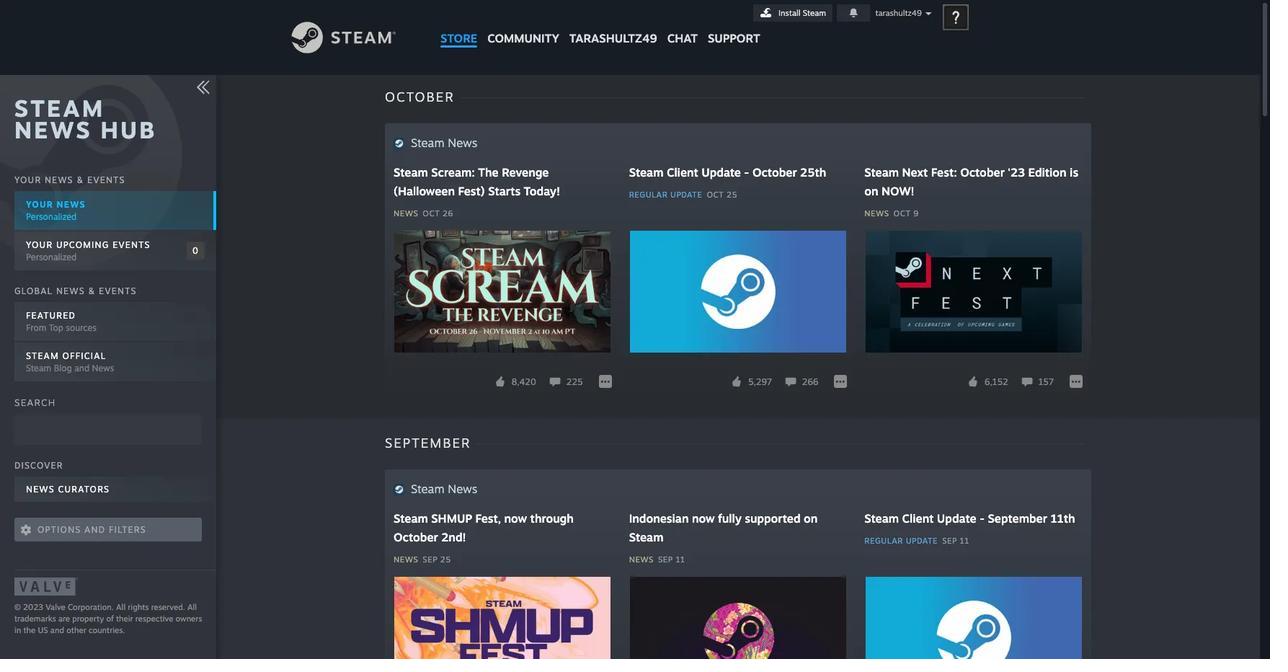 Task type: locate. For each thing, give the bounding box(es) containing it.
- for september
[[980, 511, 985, 526]]

trademarks
[[14, 614, 56, 624]]

1 vertical spatial your
[[26, 199, 53, 210]]

your down your news personalized
[[26, 239, 53, 250]]

1 vertical spatial steam news
[[411, 482, 477, 496]]

your down the your news & events
[[26, 199, 53, 210]]

your up your news personalized
[[14, 174, 41, 185]]

0 horizontal spatial tarashultz49
[[569, 31, 657, 45]]

0 horizontal spatial september
[[385, 435, 471, 451]]

0 horizontal spatial sep
[[423, 554, 438, 565]]

0 vertical spatial regular
[[629, 190, 668, 200]]

0 horizontal spatial client
[[667, 165, 699, 180]]

sep down shmup
[[423, 554, 438, 565]]

1 vertical spatial personalized
[[26, 251, 77, 262]]

steam inside install steam link
[[803, 8, 826, 18]]

steam
[[803, 8, 826, 18], [14, 94, 105, 123], [411, 136, 445, 150], [394, 165, 428, 180], [629, 165, 664, 180], [865, 165, 899, 180], [26, 350, 59, 361], [26, 363, 51, 373], [411, 482, 445, 496], [394, 511, 428, 526], [865, 511, 899, 526], [629, 530, 664, 544]]

0 vertical spatial on
[[865, 184, 879, 198]]

update
[[702, 165, 741, 180], [671, 190, 703, 200], [937, 511, 977, 526], [906, 536, 938, 546]]

0 vertical spatial tarashultz49
[[876, 8, 922, 18]]

news inside your news personalized
[[57, 199, 86, 210]]

update up regular update oct 25
[[702, 165, 741, 180]]

steam inside steam scream: the revenge (halloween fest) starts today!
[[394, 165, 428, 180]]

0 horizontal spatial 25
[[440, 554, 451, 565]]

0 vertical spatial 25
[[727, 190, 738, 200]]

oct for today!
[[423, 208, 440, 218]]

discover
[[14, 460, 63, 471]]

oct left 26
[[423, 208, 440, 218]]

indonesian
[[629, 511, 689, 526]]

1 horizontal spatial on
[[865, 184, 879, 198]]

1 horizontal spatial tarashultz49
[[876, 8, 922, 18]]

0 horizontal spatial now
[[504, 511, 527, 526]]

client
[[667, 165, 699, 180], [902, 511, 934, 526]]

0 vertical spatial events
[[87, 174, 125, 185]]

None text field
[[14, 415, 202, 445]]

client up regular update sep 11
[[902, 511, 934, 526]]

october left '23
[[960, 165, 1005, 180]]

us
[[38, 625, 48, 635]]

fest:
[[931, 165, 957, 180]]

shmup
[[431, 511, 472, 526]]

0 horizontal spatial regular
[[629, 190, 668, 200]]

©
[[14, 602, 21, 612]]

&
[[77, 174, 84, 185], [88, 285, 95, 296]]

regular for steam client update - september 11th
[[865, 536, 903, 546]]

personalized down upcoming
[[26, 251, 77, 262]]

october
[[385, 89, 455, 105], [753, 165, 797, 180], [960, 165, 1005, 180], [394, 530, 438, 544]]

support link
[[703, 0, 765, 49]]

1 vertical spatial on
[[804, 511, 818, 526]]

1 horizontal spatial sep
[[658, 554, 673, 565]]

1 vertical spatial events
[[113, 239, 150, 250]]

0 horizontal spatial -
[[744, 165, 749, 180]]

steam news for october
[[411, 136, 477, 150]]

1 horizontal spatial regular
[[865, 536, 903, 546]]

search
[[14, 397, 56, 408]]

now!
[[882, 184, 915, 198]]

global news & events
[[14, 285, 137, 296]]

0 vertical spatial -
[[744, 165, 749, 180]]

1 horizontal spatial client
[[902, 511, 934, 526]]

your
[[14, 174, 41, 185], [26, 199, 53, 210], [26, 239, 53, 250]]

options and filters
[[37, 525, 146, 535]]

2 horizontal spatial oct
[[894, 208, 911, 218]]

1 horizontal spatial now
[[692, 511, 715, 526]]

their
[[116, 614, 133, 624]]

1 horizontal spatial 25
[[727, 190, 738, 200]]

scream:
[[431, 165, 475, 180]]

0 vertical spatial september
[[385, 435, 471, 451]]

news
[[14, 115, 92, 144], [448, 136, 477, 150], [45, 174, 73, 185], [57, 199, 86, 210], [394, 208, 418, 218], [865, 208, 889, 218], [56, 285, 85, 296], [92, 363, 114, 373], [448, 482, 477, 496], [26, 484, 55, 495], [394, 554, 418, 565], [629, 554, 654, 565]]

now
[[504, 511, 527, 526], [692, 511, 715, 526]]

1 now from the left
[[504, 511, 527, 526]]

steam news
[[411, 136, 477, 150], [411, 482, 477, 496]]

1 vertical spatial &
[[88, 285, 95, 296]]

steam news up scream:
[[411, 136, 477, 150]]

client for steam client update - september 11th
[[902, 511, 934, 526]]

personalized
[[26, 211, 77, 222], [26, 251, 77, 262]]

1 vertical spatial september
[[988, 511, 1048, 526]]

all up owners at left bottom
[[187, 602, 197, 612]]

through
[[530, 511, 574, 526]]

0 horizontal spatial all
[[116, 602, 126, 612]]

2 personalized from the top
[[26, 251, 77, 262]]

are
[[58, 614, 70, 624]]

sep down indonesian
[[658, 554, 673, 565]]

personalized inside your news personalized
[[26, 211, 77, 222]]

news inside steam official steam blog and news
[[92, 363, 114, 373]]

& up sources
[[88, 285, 95, 296]]

your for your news personalized
[[26, 199, 53, 210]]

oct left 9 on the right top of the page
[[894, 208, 911, 218]]

community link
[[483, 0, 564, 52]]

october left 25th
[[753, 165, 797, 180]]

1 horizontal spatial &
[[88, 285, 95, 296]]

2 vertical spatial events
[[99, 285, 137, 296]]

1 vertical spatial -
[[980, 511, 985, 526]]

0 horizontal spatial 11
[[676, 554, 686, 565]]

25 down steam client update - october 25th
[[727, 190, 738, 200]]

upcoming
[[56, 239, 109, 250]]

- for october
[[744, 165, 749, 180]]

11 down indonesian
[[676, 554, 686, 565]]

fest)
[[458, 184, 485, 198]]

and inside © 2023 valve corporation. all rights reserved. all trademarks are property of their respective owners in the us and other countries.
[[50, 625, 64, 635]]

2 vertical spatial and
[[50, 625, 64, 635]]

2 steam news from the top
[[411, 482, 477, 496]]

25
[[727, 190, 738, 200], [440, 554, 451, 565]]

corporation.
[[68, 602, 114, 612]]

now right fest,
[[504, 511, 527, 526]]

0 horizontal spatial oct
[[423, 208, 440, 218]]

steam news for september
[[411, 482, 477, 496]]

0 vertical spatial steam news
[[411, 136, 477, 150]]

now inside the steam shmup fest, now through october 2nd!
[[504, 511, 527, 526]]

store
[[441, 31, 477, 45]]

owners
[[176, 614, 202, 624]]

0 horizontal spatial &
[[77, 174, 84, 185]]

2 all from the left
[[187, 602, 197, 612]]

valve
[[46, 602, 65, 612]]

from
[[26, 322, 46, 333]]

your inside your news personalized
[[26, 199, 53, 210]]

sep for indonesian now fully supported on steam
[[658, 554, 673, 565]]

october up news sep 25
[[394, 530, 438, 544]]

and
[[74, 363, 89, 373], [84, 525, 105, 535], [50, 625, 64, 635]]

install steam link
[[754, 4, 833, 22]]

1 vertical spatial tarashultz49
[[569, 31, 657, 45]]

sep down steam client update - september 11th
[[942, 536, 957, 546]]

news curators
[[26, 484, 110, 495]]

oct down steam client update - october 25th
[[707, 190, 724, 200]]

fully
[[718, 511, 742, 526]]

2 vertical spatial your
[[26, 239, 53, 250]]

tarashultz49 link
[[564, 0, 662, 52]]

25 down 2nd!
[[440, 554, 451, 565]]

top
[[49, 322, 63, 333]]

0 vertical spatial personalized
[[26, 211, 77, 222]]

your inside your upcoming events personalized
[[26, 239, 53, 250]]

events
[[87, 174, 125, 185], [113, 239, 150, 250], [99, 285, 137, 296]]

september
[[385, 435, 471, 451], [988, 511, 1048, 526]]

chat
[[667, 31, 698, 45]]

0 horizontal spatial on
[[804, 511, 818, 526]]

1 vertical spatial 11
[[676, 554, 686, 565]]

news oct 9
[[865, 208, 919, 218]]

steam news up shmup
[[411, 482, 477, 496]]

the
[[23, 625, 36, 635]]

events down hub
[[87, 174, 125, 185]]

october inside steam next fest: october '23 edition is on now!
[[960, 165, 1005, 180]]

on right supported
[[804, 511, 818, 526]]

1 vertical spatial client
[[902, 511, 934, 526]]

is
[[1070, 165, 1079, 180]]

1 horizontal spatial all
[[187, 602, 197, 612]]

options
[[37, 525, 81, 535]]

1 horizontal spatial -
[[980, 511, 985, 526]]

0 vertical spatial your
[[14, 174, 41, 185]]

and inside steam official steam blog and news
[[74, 363, 89, 373]]

fest,
[[475, 511, 501, 526]]

-
[[744, 165, 749, 180], [980, 511, 985, 526]]

& up your news personalized
[[77, 174, 84, 185]]

and down official
[[74, 363, 89, 373]]

store link
[[435, 0, 483, 52]]

11 down steam client update - september 11th
[[960, 536, 970, 546]]

client up regular update oct 25
[[667, 165, 699, 180]]

tarashultz49
[[876, 8, 922, 18], [569, 31, 657, 45]]

steam shmup fest, now through october 2nd!
[[394, 511, 574, 544]]

on left now!
[[865, 184, 879, 198]]

events right upcoming
[[113, 239, 150, 250]]

events down your upcoming events personalized
[[99, 285, 137, 296]]

events inside your upcoming events personalized
[[113, 239, 150, 250]]

sep for steam shmup fest, now through october 2nd!
[[423, 554, 438, 565]]

2 now from the left
[[692, 511, 715, 526]]

2 horizontal spatial sep
[[942, 536, 957, 546]]

0 vertical spatial &
[[77, 174, 84, 185]]

now left fully on the right of page
[[692, 511, 715, 526]]

sources
[[66, 322, 97, 333]]

on
[[865, 184, 879, 198], [804, 511, 818, 526]]

and left filters
[[84, 525, 105, 535]]

1 personalized from the top
[[26, 211, 77, 222]]

all up their
[[116, 602, 126, 612]]

client for steam client update - october 25th
[[667, 165, 699, 180]]

1 vertical spatial regular
[[865, 536, 903, 546]]

6,152
[[985, 376, 1008, 387]]

157
[[1039, 376, 1054, 387]]

0 vertical spatial and
[[74, 363, 89, 373]]

0 vertical spatial client
[[667, 165, 699, 180]]

1 steam news from the top
[[411, 136, 477, 150]]

regular update oct 25
[[629, 190, 738, 200]]

and down are
[[50, 625, 64, 635]]

personalized down the your news & events
[[26, 211, 77, 222]]

1 horizontal spatial 11
[[960, 536, 970, 546]]

in
[[14, 625, 21, 635]]



Task type: vqa. For each thing, say whether or not it's contained in the screenshot.
the "2nd!"
yes



Task type: describe. For each thing, give the bounding box(es) containing it.
countries.
[[89, 625, 125, 635]]

on inside indonesian now fully supported on steam
[[804, 511, 818, 526]]

26
[[443, 208, 453, 218]]

now inside indonesian now fully supported on steam
[[692, 511, 715, 526]]

steam inside steam next fest: october '23 edition is on now!
[[865, 165, 899, 180]]

157 link
[[1019, 372, 1054, 391]]

your news personalized
[[26, 199, 86, 222]]

9
[[914, 208, 919, 218]]

update down steam client update - october 25th
[[671, 190, 703, 200]]

featured
[[26, 310, 76, 321]]

news curators link
[[14, 477, 216, 504]]

steam inside steam news hub
[[14, 94, 105, 123]]

1 vertical spatial and
[[84, 525, 105, 535]]

steam official steam blog and news
[[26, 350, 114, 373]]

regular for steam client update - october 25th
[[629, 190, 668, 200]]

of
[[106, 614, 114, 624]]

oct for on
[[894, 208, 911, 218]]

steam inside indonesian now fully supported on steam
[[629, 530, 664, 544]]

events for global news & events
[[99, 285, 137, 296]]

news oct 26
[[394, 208, 453, 218]]

1 vertical spatial 25
[[440, 554, 451, 565]]

© 2023 valve corporation. all rights reserved. all trademarks are property of their respective owners in the us and other countries.
[[14, 602, 202, 635]]

2nd!
[[441, 530, 466, 544]]

blog
[[54, 363, 72, 373]]

update up regular update sep 11
[[937, 511, 977, 526]]

respective
[[135, 614, 173, 624]]

revenge
[[502, 165, 549, 180]]

5,297
[[748, 376, 772, 387]]

starts
[[488, 184, 521, 198]]

october down store
[[385, 89, 455, 105]]

rights
[[128, 602, 149, 612]]

update down steam client update - september 11th
[[906, 536, 938, 546]]

8,420
[[512, 376, 536, 387]]

your for your news & events
[[14, 174, 41, 185]]

your for your upcoming events personalized
[[26, 239, 53, 250]]

indonesian now fully supported on steam
[[629, 511, 818, 544]]

steam news hub
[[14, 94, 157, 144]]

(halloween
[[394, 184, 455, 198]]

steam inside the steam shmup fest, now through october 2nd!
[[394, 511, 428, 526]]

news sep 11
[[629, 554, 686, 565]]

personalized inside your upcoming events personalized
[[26, 251, 77, 262]]

property
[[72, 614, 104, 624]]

regular update sep 11
[[865, 536, 970, 546]]

1 horizontal spatial oct
[[707, 190, 724, 200]]

& for your
[[77, 174, 84, 185]]

install
[[779, 8, 801, 18]]

1 all from the left
[[116, 602, 126, 612]]

edition
[[1028, 165, 1067, 180]]

on inside steam next fest: october '23 edition is on now!
[[865, 184, 879, 198]]

news inside steam news hub
[[14, 115, 92, 144]]

other
[[66, 625, 86, 635]]

& for global
[[88, 285, 95, 296]]

the
[[478, 165, 499, 180]]

steam scream: the revenge (halloween fest) starts today!
[[394, 165, 560, 198]]

your upcoming events personalized
[[26, 239, 150, 262]]

events for your news & events
[[87, 174, 125, 185]]

0
[[192, 245, 199, 256]]

news sep 25
[[394, 554, 451, 565]]

chat link
[[662, 0, 703, 49]]

today!
[[524, 184, 560, 198]]

your news & events
[[14, 174, 125, 185]]

2023
[[23, 602, 43, 612]]

266 link
[[782, 372, 819, 391]]

steam next fest: october '23 edition is on now!
[[865, 165, 1079, 198]]

1 horizontal spatial september
[[988, 511, 1048, 526]]

install steam
[[779, 8, 826, 18]]

october inside the steam shmup fest, now through october 2nd!
[[394, 530, 438, 544]]

reserved.
[[151, 602, 185, 612]]

steam client update - september 11th
[[865, 511, 1075, 526]]

supported
[[745, 511, 801, 526]]

25th
[[800, 165, 827, 180]]

hub
[[101, 115, 157, 144]]

266
[[802, 376, 819, 387]]

225 link
[[546, 372, 583, 391]]

official
[[62, 350, 106, 361]]

global
[[14, 285, 53, 296]]

filters
[[109, 525, 146, 535]]

featured from top sources
[[26, 310, 97, 333]]

225
[[567, 376, 583, 387]]

support
[[708, 31, 760, 45]]

steam client update - october 25th
[[629, 165, 827, 180]]

11th
[[1051, 511, 1075, 526]]

community
[[488, 31, 559, 45]]

0 vertical spatial 11
[[960, 536, 970, 546]]

next
[[902, 165, 928, 180]]

'23
[[1008, 165, 1025, 180]]

curators
[[58, 484, 110, 495]]



